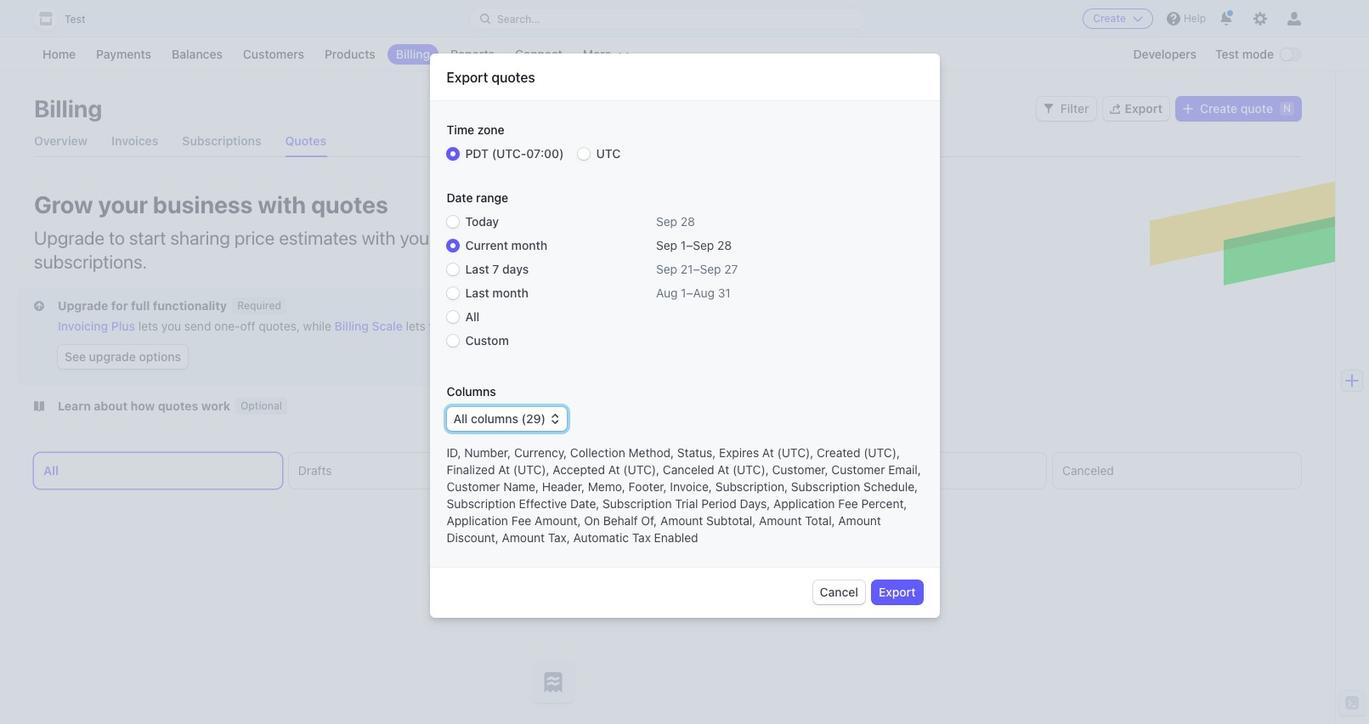 Task type: vqa. For each thing, say whether or not it's contained in the screenshot.
All invoices
no



Task type: describe. For each thing, give the bounding box(es) containing it.
can
[[565, 227, 595, 249]]

1 vertical spatial or
[[570, 319, 581, 333]]

scale
[[372, 319, 403, 333]]

amount left tax,
[[502, 530, 545, 544]]

2 vertical spatial billing
[[335, 319, 369, 333]]

balances
[[172, 47, 223, 61]]

billing scale link
[[335, 319, 403, 333]]

amount,
[[535, 513, 581, 527]]

optional
[[241, 399, 282, 412]]

2 lets from the left
[[406, 319, 426, 333]]

1 for sep 1
[[681, 238, 686, 252]]

more button
[[574, 44, 637, 65]]

subtotal,
[[706, 513, 756, 527]]

home link
[[34, 44, 84, 65]]

grow your business with quotes upgrade to start sharing price estimates with your customers that can be converted into invoices or subscriptions.
[[34, 190, 830, 273]]

be
[[599, 227, 619, 249]]

finalized
[[447, 462, 495, 476]]

quotes link
[[285, 126, 326, 156]]

header,
[[542, 479, 585, 493]]

quote
[[1241, 101, 1273, 116]]

current
[[465, 238, 508, 252]]

sharing
[[170, 227, 230, 249]]

1 one- from the left
[[214, 319, 240, 333]]

overview link
[[34, 126, 88, 156]]

reports link
[[442, 44, 503, 65]]

aug 1 – aug 31
[[656, 285, 731, 300]]

1 vertical spatial customer
[[447, 479, 500, 493]]

quotes
[[285, 133, 326, 148]]

method,
[[628, 445, 674, 459]]

quotes inside grow your business with quotes upgrade to start sharing price estimates with your customers that can be converted into invoices or subscriptions.
[[311, 190, 388, 218]]

1 vertical spatial export
[[1125, 101, 1163, 116]]

customers
[[243, 47, 304, 61]]

at down number,
[[498, 462, 510, 476]]

full
[[131, 298, 150, 313]]

sep for 21
[[656, 261, 677, 276]]

(utc), up 'footer,'
[[623, 462, 660, 476]]

2 send from the left
[[452, 319, 479, 333]]

functionality
[[153, 298, 227, 313]]

payments
[[96, 47, 151, 61]]

upgrade
[[89, 349, 136, 364]]

upgrade for full functionality button
[[34, 297, 230, 314]]

currency,
[[514, 445, 567, 459]]

date range
[[447, 190, 508, 205]]

of,
[[641, 513, 657, 527]]

current month
[[465, 238, 547, 252]]

sep for 1
[[656, 238, 677, 252]]

home
[[42, 47, 76, 61]]

drafts button
[[289, 453, 537, 489]]

– for sep 27
[[693, 261, 700, 276]]

1 for aug 1
[[681, 285, 686, 300]]

invoices
[[744, 227, 810, 249]]

1 vertical spatial fee
[[511, 513, 531, 527]]

0 horizontal spatial 28
[[681, 214, 695, 228]]

last for last month
[[465, 285, 489, 300]]

customer,
[[772, 462, 828, 476]]

upgrade for full functionality
[[58, 298, 227, 313]]

accepted inside accepted button
[[808, 463, 860, 478]]

2 you from the left
[[429, 319, 449, 333]]

0 horizontal spatial subscription
[[447, 496, 516, 510]]

mode
[[1242, 47, 1274, 61]]

into
[[710, 227, 740, 249]]

filter button
[[1037, 97, 1096, 121]]

invoice,
[[670, 479, 712, 493]]

total,
[[805, 513, 835, 527]]

month for last month
[[492, 285, 528, 300]]

price
[[234, 227, 275, 249]]

invoices link
[[111, 126, 158, 156]]

date
[[447, 190, 473, 205]]

name,
[[503, 479, 539, 493]]

balances link
[[163, 44, 231, 65]]

canceled inside id, number, currency, collection method, status, expires at (utc), created (utc), finalized at (utc), accepted at (utc), canceled at (utc), customer, customer email, customer name, header, memo, footer, invoice, subscription, subscription schedule, subscription effective date, subscription trial period days, application fee percent, application fee amount, on behalf of, amount subtotal, amount total, amount discount, amount tax, automatic tax enabled
[[663, 462, 714, 476]]

1 horizontal spatial export button
[[1103, 97, 1169, 121]]

subscriptions.
[[34, 251, 147, 273]]

cancel
[[820, 584, 858, 599]]

2 horizontal spatial subscription
[[791, 479, 860, 493]]

1 send from the left
[[184, 319, 211, 333]]

overview
[[34, 133, 88, 148]]

today
[[465, 214, 499, 228]]

connect link
[[506, 44, 571, 65]]

subscriptions link
[[182, 126, 261, 156]]

trial
[[675, 496, 698, 510]]

status,
[[677, 445, 716, 459]]

billing link
[[387, 44, 439, 65]]

tab list containing all
[[34, 453, 1301, 489]]

7
[[492, 261, 499, 276]]

either
[[482, 319, 513, 333]]

sep up sep 21 – sep 27
[[693, 238, 714, 252]]

created
[[817, 445, 860, 459]]

or inside grow your business with quotes upgrade to start sharing price estimates with your customers that can be converted into invoices or subscriptions.
[[814, 227, 830, 249]]

1 horizontal spatial all
[[465, 309, 480, 323]]

1 off from the left
[[240, 319, 255, 333]]

collection
[[570, 445, 625, 459]]

percent,
[[861, 496, 907, 510]]

canceled button
[[1053, 453, 1301, 489]]

2 vertical spatial export
[[879, 584, 916, 599]]

amount down percent,
[[838, 513, 881, 527]]

business
[[153, 190, 253, 218]]

sep 1 – sep 28
[[656, 238, 732, 252]]

invoicing plus link
[[58, 319, 135, 333]]

start
[[129, 227, 166, 249]]

test for test mode
[[1215, 47, 1239, 61]]

21
[[681, 261, 693, 276]]

billing inside billing link
[[396, 47, 430, 61]]

at right expires
[[762, 445, 774, 459]]

automatic
[[573, 530, 629, 544]]

2 off from the left
[[610, 319, 625, 333]]

1 vertical spatial your
[[400, 227, 435, 249]]

0 horizontal spatial your
[[98, 190, 148, 218]]

cancel button
[[813, 580, 865, 604]]

zone
[[477, 122, 504, 137]]

more
[[583, 47, 612, 61]]

last 7 days
[[465, 261, 529, 276]]

n
[[1283, 102, 1291, 115]]

to
[[109, 227, 125, 249]]

enabled
[[654, 530, 698, 544]]

id, number, currency, collection method, status, expires at (utc), created (utc), finalized at (utc), accepted at (utc), canceled at (utc), customer, customer email, customer name, header, memo, footer, invoice, subscription, subscription schedule, subscription effective date, subscription trial period days, application fee percent, application fee amount, on behalf of, amount subtotal, amount total, amount discount, amount tax, automatic tax enabled
[[447, 445, 921, 544]]

1 vertical spatial 28
[[717, 238, 732, 252]]

all inside button
[[43, 463, 59, 478]]



Task type: locate. For each thing, give the bounding box(es) containing it.
1 vertical spatial –
[[693, 261, 700, 276]]

0 vertical spatial upgrade
[[34, 227, 105, 249]]

last left 7
[[465, 261, 489, 276]]

fee left percent,
[[838, 496, 858, 510]]

svg image inside upgrade for full functionality dropdown button
[[34, 301, 44, 311]]

your up 'to'
[[98, 190, 148, 218]]

1 vertical spatial 1
[[681, 285, 686, 300]]

month for current month
[[511, 238, 547, 252]]

month up days
[[511, 238, 547, 252]]

billing left reports
[[396, 47, 430, 61]]

1 horizontal spatial lets
[[406, 319, 426, 333]]

0 vertical spatial fee
[[838, 496, 858, 510]]

subscription up discount,
[[447, 496, 516, 510]]

accepted inside id, number, currency, collection method, status, expires at (utc), created (utc), finalized at (utc), accepted at (utc), canceled at (utc), customer, customer email, customer name, header, memo, footer, invoice, subscription, subscription schedule, subscription effective date, subscription trial period days, application fee percent, application fee amount, on behalf of, amount subtotal, amount total, amount discount, amount tax, automatic tax enabled
[[553, 462, 605, 476]]

payments link
[[88, 44, 160, 65]]

1 horizontal spatial you
[[429, 319, 449, 333]]

customer down created
[[831, 462, 885, 476]]

off left quotes.
[[610, 319, 625, 333]]

accepted down created
[[808, 463, 860, 478]]

Search… search field
[[470, 8, 865, 29]]

07:00)
[[526, 146, 564, 160]]

0 horizontal spatial fee
[[511, 513, 531, 527]]

1 vertical spatial tab list
[[34, 453, 1301, 489]]

1 horizontal spatial billing
[[335, 319, 369, 333]]

28
[[681, 214, 695, 228], [717, 238, 732, 252]]

svg image down subscriptions.
[[34, 301, 44, 311]]

utc
[[596, 146, 621, 160]]

off down required
[[240, 319, 255, 333]]

converted
[[624, 227, 705, 249]]

0 horizontal spatial quotes
[[311, 190, 388, 218]]

billing right while
[[335, 319, 369, 333]]

test for test
[[65, 13, 85, 25]]

you left 'custom'
[[429, 319, 449, 333]]

upgrade inside grow your business with quotes upgrade to start sharing price estimates with your customers that can be converted into invoices or subscriptions.
[[34, 227, 105, 249]]

2 one- from the left
[[584, 319, 610, 333]]

tab list containing overview
[[34, 126, 1301, 157]]

last down last 7 days
[[465, 285, 489, 300]]

your left "customers"
[[400, 227, 435, 249]]

date,
[[570, 496, 599, 510]]

days
[[502, 261, 529, 276]]

0 horizontal spatial customer
[[447, 479, 500, 493]]

quotes up the estimates
[[311, 190, 388, 218]]

create inside create button
[[1093, 12, 1126, 25]]

accepted
[[553, 462, 605, 476], [808, 463, 860, 478]]

sep
[[656, 214, 677, 228], [656, 238, 677, 252], [693, 238, 714, 252], [656, 261, 677, 276], [700, 261, 721, 276]]

send down functionality
[[184, 319, 211, 333]]

0 horizontal spatial create
[[1093, 12, 1126, 25]]

0 vertical spatial export
[[447, 69, 488, 85]]

0 horizontal spatial application
[[447, 513, 508, 527]]

1 horizontal spatial create
[[1200, 101, 1237, 116]]

(utc), down currency,
[[513, 462, 549, 476]]

0 horizontal spatial you
[[161, 319, 181, 333]]

0 vertical spatial svg image
[[1043, 104, 1054, 114]]

0 vertical spatial export button
[[1103, 97, 1169, 121]]

0 horizontal spatial off
[[240, 319, 255, 333]]

0 vertical spatial customer
[[831, 462, 885, 476]]

lets
[[138, 319, 158, 333], [406, 319, 426, 333]]

recurring
[[517, 319, 567, 333]]

at
[[762, 445, 774, 459], [498, 462, 510, 476], [608, 462, 620, 476], [718, 462, 729, 476]]

number,
[[464, 445, 511, 459]]

0 vertical spatial your
[[98, 190, 148, 218]]

time
[[447, 122, 474, 137]]

create up developers link
[[1093, 12, 1126, 25]]

custom
[[465, 333, 509, 347]]

effective
[[519, 496, 567, 510]]

upgrade inside upgrade for full functionality dropdown button
[[58, 298, 108, 313]]

2 horizontal spatial billing
[[396, 47, 430, 61]]

0 vertical spatial with
[[258, 190, 306, 218]]

sep down sep 28
[[656, 238, 677, 252]]

tax,
[[548, 530, 570, 544]]

reports
[[450, 47, 495, 61]]

behalf
[[603, 513, 638, 527]]

customers link
[[234, 44, 313, 65]]

1 horizontal spatial application
[[773, 496, 835, 510]]

1 horizontal spatial canceled
[[1062, 463, 1114, 478]]

test inside button
[[65, 13, 85, 25]]

subscription,
[[715, 479, 788, 493]]

schedule,
[[863, 479, 918, 493]]

1 horizontal spatial send
[[452, 319, 479, 333]]

send left the "either"
[[452, 319, 479, 333]]

one- left quotes.
[[584, 319, 610, 333]]

1 you from the left
[[161, 319, 181, 333]]

svg image inside filter popup button
[[1043, 104, 1054, 114]]

0 vertical spatial quotes
[[491, 69, 535, 85]]

export button right cancel button
[[872, 580, 922, 604]]

test button
[[34, 7, 102, 31]]

products
[[325, 47, 375, 61]]

your
[[98, 190, 148, 218], [400, 227, 435, 249]]

1 horizontal spatial subscription
[[603, 496, 672, 510]]

1 horizontal spatial quotes
[[491, 69, 535, 85]]

2 vertical spatial –
[[686, 285, 693, 300]]

invoices
[[111, 133, 158, 148]]

1 horizontal spatial off
[[610, 319, 625, 333]]

export left svg icon
[[1125, 101, 1163, 116]]

drafts
[[298, 463, 332, 478]]

2 aug from the left
[[693, 285, 715, 300]]

2 tab list from the top
[[34, 453, 1301, 489]]

amount down days,
[[759, 513, 802, 527]]

1 horizontal spatial fee
[[838, 496, 858, 510]]

accepted up header,
[[553, 462, 605, 476]]

1 last from the top
[[465, 261, 489, 276]]

tax
[[632, 530, 651, 544]]

at down expires
[[718, 462, 729, 476]]

lets right scale
[[406, 319, 426, 333]]

1 horizontal spatial test
[[1215, 47, 1239, 61]]

developers link
[[1125, 44, 1205, 65]]

– for sep 28
[[686, 238, 693, 252]]

create for create quote
[[1200, 101, 1237, 116]]

accepted button
[[798, 453, 1046, 489]]

1 vertical spatial with
[[362, 227, 396, 249]]

last for last 7 days
[[465, 261, 489, 276]]

svg image for upgrade for full functionality
[[34, 301, 44, 311]]

application up discount,
[[447, 513, 508, 527]]

1 aug from the left
[[656, 285, 678, 300]]

send
[[184, 319, 211, 333], [452, 319, 479, 333]]

1 horizontal spatial svg image
[[1043, 104, 1054, 114]]

1 vertical spatial application
[[447, 513, 508, 527]]

sep for 28
[[656, 214, 677, 228]]

0 horizontal spatial send
[[184, 319, 211, 333]]

1 horizontal spatial 28
[[717, 238, 732, 252]]

month down days
[[492, 285, 528, 300]]

(utc), up subscription,
[[733, 462, 769, 476]]

1 horizontal spatial accepted
[[808, 463, 860, 478]]

1 vertical spatial export button
[[872, 580, 922, 604]]

svg image
[[1043, 104, 1054, 114], [34, 301, 44, 311]]

1 vertical spatial test
[[1215, 47, 1239, 61]]

required
[[237, 299, 281, 312]]

– for aug 31
[[686, 285, 693, 300]]

1 vertical spatial upgrade
[[58, 298, 108, 313]]

canceled inside canceled button
[[1062, 463, 1114, 478]]

export button
[[1103, 97, 1169, 121], [872, 580, 922, 604]]

quotes down connect link
[[491, 69, 535, 85]]

aug up quotes.
[[656, 285, 678, 300]]

see
[[65, 349, 86, 364]]

0 vertical spatial create
[[1093, 12, 1126, 25]]

1 tab list from the top
[[34, 126, 1301, 157]]

0 horizontal spatial svg image
[[34, 301, 44, 311]]

1 horizontal spatial customer
[[831, 462, 885, 476]]

application
[[773, 496, 835, 510], [447, 513, 508, 527]]

create button
[[1083, 8, 1153, 29]]

subscription down 'footer,'
[[603, 496, 672, 510]]

all button
[[34, 453, 282, 489]]

0 horizontal spatial aug
[[656, 285, 678, 300]]

or right the recurring
[[570, 319, 581, 333]]

search…
[[497, 12, 540, 25]]

outstanding button
[[544, 453, 791, 489]]

(utc-
[[492, 146, 526, 160]]

0 vertical spatial test
[[65, 13, 85, 25]]

1 up the 21
[[681, 238, 686, 252]]

2 horizontal spatial export
[[1125, 101, 1163, 116]]

columns
[[447, 384, 496, 398]]

sep left the 21
[[656, 261, 677, 276]]

sep 21 – sep 27
[[656, 261, 738, 276]]

0 vertical spatial billing
[[396, 47, 430, 61]]

test up "home"
[[65, 13, 85, 25]]

1 horizontal spatial with
[[362, 227, 396, 249]]

1 horizontal spatial or
[[814, 227, 830, 249]]

1 down the 21
[[681, 285, 686, 300]]

1 vertical spatial quotes
[[311, 190, 388, 218]]

quotes.
[[629, 319, 670, 333]]

options
[[139, 349, 181, 364]]

svg image for filter
[[1043, 104, 1054, 114]]

– down the 21
[[686, 285, 693, 300]]

0 vertical spatial all
[[465, 309, 480, 323]]

2 last from the top
[[465, 285, 489, 300]]

0 vertical spatial last
[[465, 261, 489, 276]]

0 horizontal spatial test
[[65, 13, 85, 25]]

0 vertical spatial tab list
[[34, 126, 1301, 157]]

1 horizontal spatial export
[[879, 584, 916, 599]]

tab list
[[34, 126, 1301, 157], [34, 453, 1301, 489]]

0 horizontal spatial billing
[[34, 94, 102, 122]]

0 vertical spatial or
[[814, 227, 830, 249]]

28 up sep 1 – sep 28
[[681, 214, 695, 228]]

0 vertical spatial 28
[[681, 214, 695, 228]]

help
[[1184, 12, 1206, 25]]

you down functionality
[[161, 319, 181, 333]]

fee down effective
[[511, 513, 531, 527]]

subscription down customer,
[[791, 479, 860, 493]]

all
[[465, 309, 480, 323], [43, 463, 59, 478]]

export right cancel
[[879, 584, 916, 599]]

(utc), up customer,
[[777, 445, 813, 459]]

with
[[258, 190, 306, 218], [362, 227, 396, 249]]

– down sep 1 – sep 28
[[693, 261, 700, 276]]

0 horizontal spatial export
[[447, 69, 488, 85]]

aug left 31
[[693, 285, 715, 300]]

1 lets from the left
[[138, 319, 158, 333]]

create right svg icon
[[1200, 101, 1237, 116]]

upgrade up subscriptions.
[[34, 227, 105, 249]]

– up the 21
[[686, 238, 693, 252]]

filter
[[1060, 101, 1089, 116]]

on
[[584, 513, 600, 527]]

that
[[529, 227, 561, 249]]

sep 28
[[656, 214, 695, 228]]

export down reports 'link'
[[447, 69, 488, 85]]

sep left 27
[[700, 261, 721, 276]]

with right the estimates
[[362, 227, 396, 249]]

id,
[[447, 445, 461, 459]]

application up total,
[[773, 496, 835, 510]]

export button left svg icon
[[1103, 97, 1169, 121]]

1 vertical spatial last
[[465, 285, 489, 300]]

svg image left the filter
[[1043, 104, 1054, 114]]

0 horizontal spatial or
[[570, 319, 581, 333]]

upgrade up invoicing
[[58, 298, 108, 313]]

0 horizontal spatial export button
[[872, 580, 922, 604]]

expires
[[719, 445, 759, 459]]

subscriptions
[[182, 133, 261, 148]]

1 horizontal spatial your
[[400, 227, 435, 249]]

sep up sep 1 – sep 28
[[656, 214, 677, 228]]

test mode
[[1215, 47, 1274, 61]]

28 up 27
[[717, 238, 732, 252]]

while
[[303, 319, 331, 333]]

svg image
[[1183, 104, 1193, 114]]

or
[[814, 227, 830, 249], [570, 319, 581, 333]]

at up memo,
[[608, 462, 620, 476]]

email,
[[888, 462, 921, 476]]

(utc), up 'email,'
[[864, 445, 900, 459]]

0 horizontal spatial lets
[[138, 319, 158, 333]]

0 vertical spatial application
[[773, 496, 835, 510]]

create for create
[[1093, 12, 1126, 25]]

0 horizontal spatial one-
[[214, 319, 240, 333]]

create
[[1093, 12, 1126, 25], [1200, 101, 1237, 116]]

pdt (utc-07:00)
[[465, 146, 564, 160]]

plus
[[111, 319, 135, 333]]

for
[[111, 298, 128, 313]]

(utc),
[[777, 445, 813, 459], [864, 445, 900, 459], [513, 462, 549, 476], [623, 462, 660, 476], [733, 462, 769, 476]]

1 vertical spatial svg image
[[34, 301, 44, 311]]

1 horizontal spatial aug
[[693, 285, 715, 300]]

0 vertical spatial –
[[686, 238, 693, 252]]

pdt
[[465, 146, 489, 160]]

memo,
[[588, 479, 625, 493]]

1 vertical spatial month
[[492, 285, 528, 300]]

0 horizontal spatial accepted
[[553, 462, 605, 476]]

–
[[686, 238, 693, 252], [693, 261, 700, 276], [686, 285, 693, 300]]

customer
[[831, 462, 885, 476], [447, 479, 500, 493]]

test left mode
[[1215, 47, 1239, 61]]

or right invoices
[[814, 227, 830, 249]]

with up price
[[258, 190, 306, 218]]

time zone
[[447, 122, 504, 137]]

1 vertical spatial all
[[43, 463, 59, 478]]

0 horizontal spatial with
[[258, 190, 306, 218]]

amount down 'trial' on the bottom of the page
[[660, 513, 703, 527]]

lets down upgrade for full functionality
[[138, 319, 158, 333]]

one- down required
[[214, 319, 240, 333]]

1 vertical spatial create
[[1200, 101, 1237, 116]]

0 vertical spatial 1
[[681, 238, 686, 252]]

estimates
[[279, 227, 357, 249]]

1 horizontal spatial one-
[[584, 319, 610, 333]]

footer,
[[628, 479, 667, 493]]

0 horizontal spatial all
[[43, 463, 59, 478]]

0 vertical spatial month
[[511, 238, 547, 252]]

billing up overview
[[34, 94, 102, 122]]

1 vertical spatial billing
[[34, 94, 102, 122]]

customer down finalized
[[447, 479, 500, 493]]

0 horizontal spatial canceled
[[663, 462, 714, 476]]

off
[[240, 319, 255, 333], [610, 319, 625, 333]]



